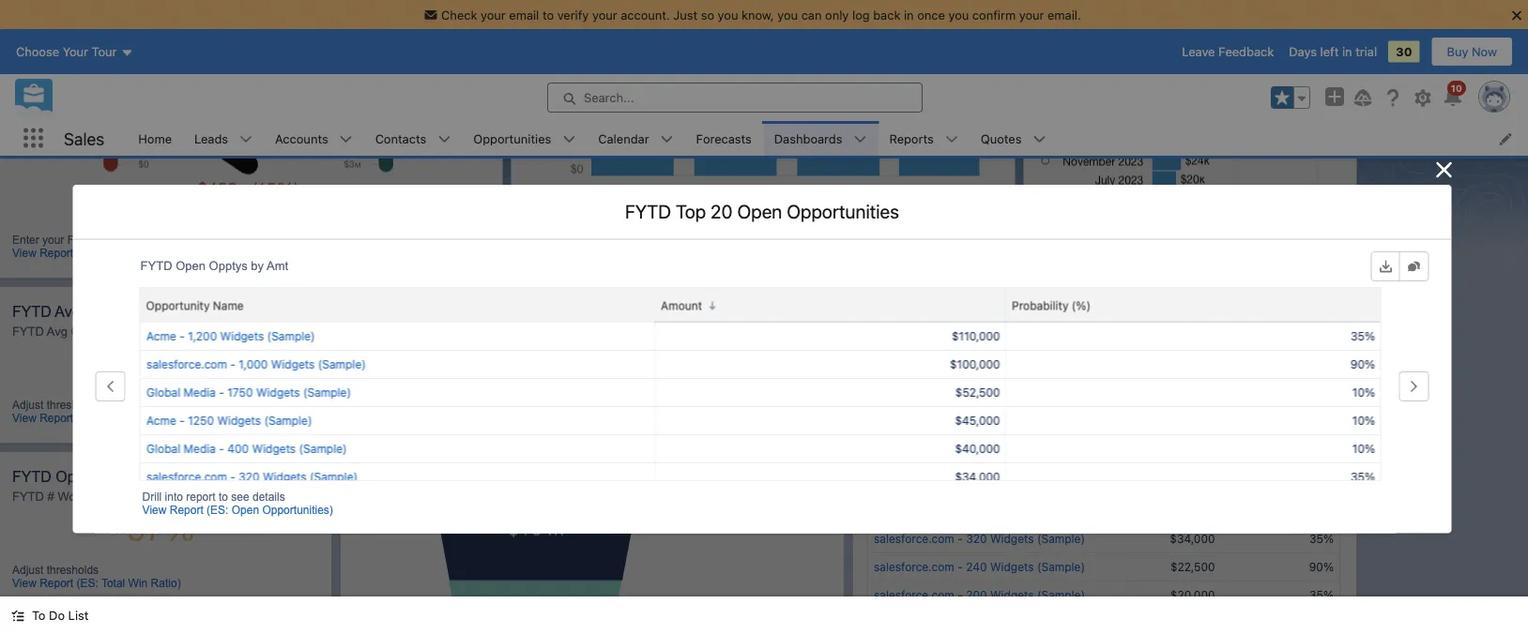 Task type: describe. For each thing, give the bounding box(es) containing it.
quotes
[[981, 131, 1022, 146]]

opportunities list item
[[462, 121, 587, 156]]

accounts list item
[[264, 121, 364, 156]]

log
[[852, 8, 870, 22]]

once
[[917, 8, 945, 22]]

leads list item
[[183, 121, 264, 156]]

accounts
[[275, 131, 328, 146]]

text default image
[[11, 610, 24, 623]]

home link
[[127, 121, 183, 156]]

reports list item
[[878, 121, 970, 156]]

reports
[[889, 131, 934, 146]]

do
[[49, 609, 65, 623]]

accounts link
[[264, 121, 340, 156]]

to
[[32, 609, 46, 623]]

leads
[[194, 131, 228, 146]]

forecasts
[[696, 131, 752, 146]]

contacts list item
[[364, 121, 462, 156]]

2 you from the left
[[778, 8, 798, 22]]

leave
[[1182, 45, 1215, 59]]

opportunities
[[473, 131, 551, 146]]

leave feedback link
[[1182, 45, 1274, 59]]

check
[[441, 8, 477, 22]]

opportunities link
[[462, 121, 563, 156]]

confirm
[[972, 8, 1016, 22]]

calendar link
[[587, 121, 660, 156]]

home
[[138, 131, 172, 146]]

1 you from the left
[[718, 8, 738, 22]]

30
[[1396, 45, 1412, 59]]

sales
[[64, 128, 104, 149]]

dashboards link
[[763, 121, 854, 156]]

can
[[801, 8, 822, 22]]

email
[[509, 8, 539, 22]]

0 vertical spatial in
[[904, 8, 914, 22]]

left
[[1320, 45, 1339, 59]]

list
[[68, 609, 89, 623]]

leads link
[[183, 121, 239, 156]]

back
[[873, 8, 901, 22]]

2 your from the left
[[592, 8, 617, 22]]

leave feedback
[[1182, 45, 1274, 59]]

buy now
[[1447, 45, 1497, 59]]

3 you from the left
[[949, 8, 969, 22]]



Task type: locate. For each thing, give the bounding box(es) containing it.
verify
[[557, 8, 589, 22]]

email.
[[1048, 8, 1081, 22]]

your left email.
[[1019, 8, 1044, 22]]

quotes link
[[970, 121, 1033, 156]]

to
[[543, 8, 554, 22]]

feedback
[[1219, 45, 1274, 59]]

group
[[1271, 86, 1311, 109]]

0 horizontal spatial your
[[481, 8, 506, 22]]

you right once
[[949, 8, 969, 22]]

account.
[[621, 8, 670, 22]]

0 horizontal spatial in
[[904, 8, 914, 22]]

buy now button
[[1431, 37, 1513, 67]]

search... button
[[547, 83, 923, 113]]

dashboards list item
[[763, 121, 878, 156]]

your left email
[[481, 8, 506, 22]]

quotes list item
[[970, 121, 1057, 156]]

your
[[481, 8, 506, 22], [592, 8, 617, 22], [1019, 8, 1044, 22]]

0 horizontal spatial you
[[718, 8, 738, 22]]

list containing home
[[127, 121, 1528, 156]]

now
[[1472, 45, 1497, 59]]

forecasts link
[[685, 121, 763, 156]]

trial
[[1356, 45, 1377, 59]]

check your email to verify your account. just so you know, you can only log back in once you confirm your email.
[[441, 8, 1081, 22]]

1 vertical spatial in
[[1342, 45, 1352, 59]]

dashboards
[[774, 131, 843, 146]]

3 your from the left
[[1019, 8, 1044, 22]]

list
[[127, 121, 1528, 156]]

days left in trial
[[1289, 45, 1377, 59]]

1 your from the left
[[481, 8, 506, 22]]

to do list button
[[0, 597, 100, 635]]

your right verify
[[592, 8, 617, 22]]

contacts
[[375, 131, 427, 146]]

1 horizontal spatial your
[[592, 8, 617, 22]]

in right left
[[1342, 45, 1352, 59]]

only
[[825, 8, 849, 22]]

reports link
[[878, 121, 945, 156]]

2 horizontal spatial you
[[949, 8, 969, 22]]

calendar list item
[[587, 121, 685, 156]]

search...
[[584, 91, 634, 105]]

1 horizontal spatial in
[[1342, 45, 1352, 59]]

2 horizontal spatial your
[[1019, 8, 1044, 22]]

1 horizontal spatial you
[[778, 8, 798, 22]]

buy
[[1447, 45, 1469, 59]]

so
[[701, 8, 714, 22]]

to do list
[[32, 609, 89, 623]]

calendar
[[598, 131, 649, 146]]

in right back
[[904, 8, 914, 22]]

know,
[[742, 8, 774, 22]]

days
[[1289, 45, 1317, 59]]

just
[[673, 8, 698, 22]]

you
[[718, 8, 738, 22], [778, 8, 798, 22], [949, 8, 969, 22]]

you right the so
[[718, 8, 738, 22]]

contacts link
[[364, 121, 438, 156]]

in
[[904, 8, 914, 22], [1342, 45, 1352, 59]]

you left can
[[778, 8, 798, 22]]



Task type: vqa. For each thing, say whether or not it's contained in the screenshot.
the can
yes



